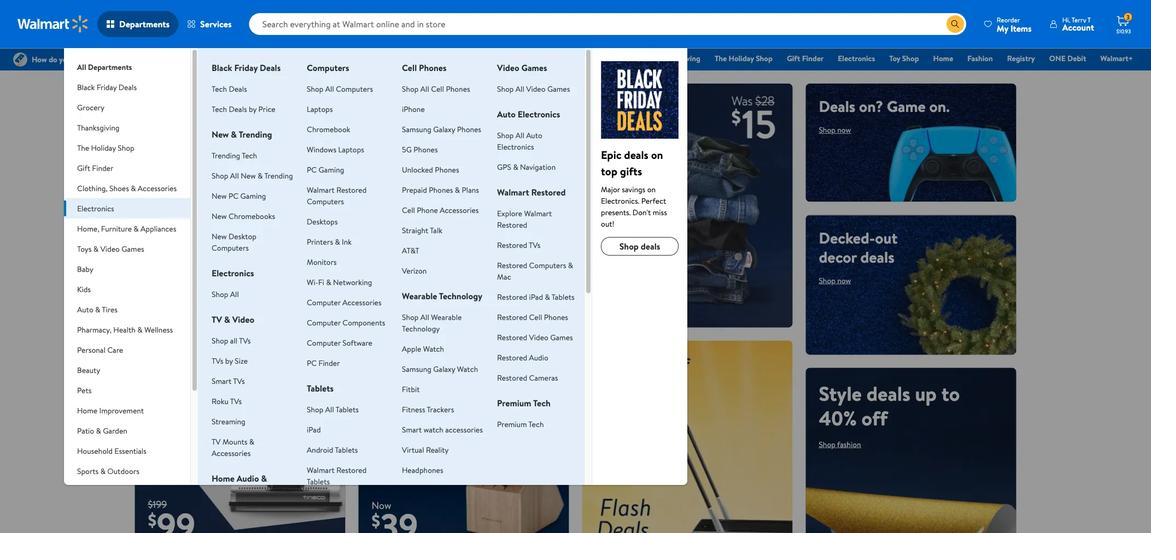 Task type: vqa. For each thing, say whether or not it's contained in the screenshot.
deals associated with Epic deals on top gifts Major savings on Electronics. Perfect presents. Don't miss out!
yes



Task type: locate. For each thing, give the bounding box(es) containing it.
tvs right roku
[[230, 396, 242, 407]]

black for black friday deals dropdown button
[[77, 82, 95, 92]]

computer
[[307, 297, 341, 308], [307, 318, 341, 328], [307, 338, 341, 348]]

shop all tvs
[[212, 336, 251, 346]]

pc finder link
[[307, 358, 340, 369]]

1 vertical spatial premium
[[497, 419, 527, 430]]

cell down cell phones
[[431, 83, 444, 94]]

laptops right windows
[[338, 144, 364, 155]]

auto up shop all auto electronics link
[[497, 108, 516, 120]]

0 vertical spatial trending
[[239, 129, 272, 141]]

$199
[[148, 498, 167, 512]]

2 vertical spatial to
[[942, 380, 960, 408]]

streaming link
[[212, 417, 245, 427]]

to for style
[[942, 380, 960, 408]]

samsung up '5g phones' link
[[402, 124, 432, 135]]

deals inside epic deals on top gifts major savings on electronics. perfect presents. don't miss out!
[[624, 147, 649, 162]]

gift finder button
[[64, 158, 190, 178]]

essentials down walmart site-wide search field at the top of page
[[610, 53, 643, 64]]

now up shop all wearable technology link
[[399, 301, 413, 311]]

new inside new desktop computers
[[212, 231, 227, 242]]

restored tvs link
[[497, 240, 541, 251]]

0 horizontal spatial off
[[148, 298, 174, 325]]

deals for home deals up to 30% off
[[204, 249, 248, 276]]

the for "the holiday shop" link
[[715, 53, 727, 64]]

phones up "shop all cell phones" link
[[419, 62, 447, 74]]

computer down fi at the left
[[307, 297, 341, 308]]

0 horizontal spatial thanksgiving
[[77, 122, 119, 133]]

now right health
[[166, 333, 180, 343]]

40% right up
[[636, 353, 666, 374]]

shop now link for decked-out decor deals
[[819, 275, 851, 286]]

deals up shop all video games
[[542, 53, 560, 64]]

auto & tires
[[77, 304, 118, 315]]

thanksgiving link
[[652, 53, 706, 64]]

black friday deals up tech deals link
[[212, 62, 281, 74]]

to inside the style deals up to 40% off
[[942, 380, 960, 408]]

computers inside new desktop computers
[[212, 243, 249, 253]]

restored up the mac
[[497, 260, 527, 271]]

all up black friday deals dropdown button
[[77, 62, 86, 72]]

restored down the navigation
[[531, 187, 566, 199]]

1 horizontal spatial audio
[[529, 353, 549, 363]]

shop now for deals on? game on.
[[819, 125, 851, 135]]

1 horizontal spatial thanksgiving
[[657, 53, 701, 64]]

smart
[[212, 376, 232, 387], [402, 425, 422, 435]]

0 vertical spatial 40%
[[636, 353, 666, 374]]

home down "appliances"
[[148, 249, 200, 276]]

restored tvs
[[497, 240, 541, 251]]

tvs for roku tvs
[[230, 396, 242, 407]]

video for toys & video games
[[100, 244, 120, 254]]

all down auto electronics
[[516, 130, 524, 141]]

restored up restored cameras on the bottom left of page
[[497, 353, 527, 363]]

auto & tires button
[[64, 300, 190, 320]]

home deals up to 30% off
[[148, 249, 248, 325]]

1 vertical spatial the holiday shop
[[77, 142, 134, 153]]

1 horizontal spatial gift
[[787, 53, 800, 64]]

deals for epic deals on top gifts major savings on electronics. perfect presents. don't miss out!
[[624, 147, 649, 162]]

services
[[200, 18, 232, 30]]

0 horizontal spatial $
[[148, 508, 157, 533]]

tablets inside walmart restored tablets
[[307, 477, 330, 487]]

smart up virtual
[[402, 425, 422, 435]]

laptops up chromebook
[[307, 104, 333, 114]]

computer for computer accessories
[[307, 297, 341, 308]]

personal care
[[77, 345, 123, 356]]

black friday deals down all departments
[[77, 82, 137, 92]]

1 vertical spatial savings
[[622, 184, 646, 195]]

shop all tvs link
[[212, 336, 251, 346]]

friday inside dropdown button
[[97, 82, 117, 92]]

& inside sports & outdoors "dropdown button"
[[100, 466, 106, 477]]

finder down computer software
[[319, 358, 340, 369]]

0 horizontal spatial ipad
[[307, 425, 321, 435]]

up inside the style deals up to 40% off
[[915, 380, 937, 408]]

video up all
[[232, 314, 254, 326]]

tv up shop all tvs on the left bottom
[[212, 314, 222, 326]]

0 vertical spatial pc
[[307, 164, 317, 175]]

by
[[249, 104, 257, 114], [225, 356, 233, 366]]

black friday deals for black friday deals dropdown button
[[77, 82, 137, 92]]

2 vertical spatial off
[[862, 405, 888, 432]]

0 vertical spatial samsung
[[402, 124, 432, 135]]

black
[[500, 53, 518, 64], [212, 62, 232, 74], [77, 82, 95, 92]]

0 vertical spatial up
[[148, 273, 170, 301]]

all down video games in the left top of the page
[[516, 83, 524, 94]]

1 vertical spatial watch
[[457, 364, 478, 375]]

deals down tech deals link
[[229, 104, 247, 114]]

all for shop all cell phones
[[421, 83, 429, 94]]

computer up the pc finder "link"
[[307, 338, 341, 348]]

audio inside home audio & theater
[[237, 473, 259, 485]]

trending down new & trending
[[212, 150, 240, 161]]

40% up the shop fashion link
[[819, 405, 857, 432]]

high tech gifts, huge savings
[[148, 96, 289, 136]]

gift finder
[[787, 53, 824, 64], [77, 163, 113, 173]]

toy shop
[[890, 53, 919, 64]]

grocery inside dropdown button
[[77, 102, 104, 113]]

technology down big!
[[439, 290, 483, 302]]

technology inside shop all wearable technology
[[402, 324, 440, 334]]

premium up the premium tech "link"
[[497, 398, 531, 410]]

0 vertical spatial premium
[[497, 398, 531, 410]]

black down all departments
[[77, 82, 95, 92]]

one
[[1050, 53, 1066, 64]]

thanksgiving inside dropdown button
[[77, 122, 119, 133]]

the holiday shop for the holiday shop dropdown button
[[77, 142, 134, 153]]

restored ipad & tablets link
[[497, 292, 575, 302]]

all inside shop all auto electronics
[[516, 130, 524, 141]]

2 galaxy from the top
[[433, 364, 455, 375]]

1 vertical spatial computer
[[307, 318, 341, 328]]

finder inside gift finder link
[[802, 53, 824, 64]]

the inside dropdown button
[[77, 142, 89, 153]]

pc down computer software
[[307, 358, 317, 369]]

roku tvs
[[212, 396, 242, 407]]

video down video games in the left top of the page
[[526, 83, 546, 94]]

auto down auto electronics
[[526, 130, 543, 141]]

technology up the apple watch
[[402, 324, 440, 334]]

deals inside black friday deals link
[[542, 53, 560, 64]]

0 vertical spatial essentials
[[610, 53, 643, 64]]

ink
[[342, 237, 352, 247]]

deals for home deals are served
[[416, 353, 450, 374]]

0 horizontal spatial smart
[[212, 376, 232, 387]]

up for home deals up to 30% off
[[148, 273, 170, 301]]

galaxy up 5g phones
[[433, 124, 455, 135]]

1 vertical spatial technology
[[402, 324, 440, 334]]

on up perfect
[[647, 184, 656, 195]]

auto for auto electronics
[[497, 108, 516, 120]]

savings
[[148, 115, 196, 136], [622, 184, 646, 195]]

fitbit
[[402, 384, 420, 395]]

home for home
[[934, 53, 954, 64]]

trending tech link
[[212, 150, 257, 161]]

& inside home, furniture & appliances dropdown button
[[134, 223, 139, 234]]

black for black friday deals link
[[500, 53, 518, 64]]

the holiday shop inside dropdown button
[[77, 142, 134, 153]]

all for shop all video games
[[516, 83, 524, 94]]

off inside home deals up to 30% off
[[148, 298, 174, 325]]

0 horizontal spatial auto
[[77, 304, 93, 315]]

1 vertical spatial smart
[[402, 425, 422, 435]]

miss
[[653, 207, 667, 218]]

iphone link
[[402, 104, 425, 114]]

black friday deals inside dropdown button
[[77, 82, 137, 92]]

grocery down black friday deals dropdown button
[[77, 102, 104, 113]]

holiday
[[729, 53, 754, 64], [91, 142, 116, 153]]

2 vertical spatial finder
[[319, 358, 340, 369]]

0 vertical spatial gift
[[787, 53, 800, 64]]

debit
[[1068, 53, 1087, 64]]

computers for desktop
[[212, 243, 249, 253]]

black friday deals link
[[495, 53, 565, 64]]

up
[[148, 273, 170, 301], [915, 380, 937, 408]]

1 vertical spatial departments
[[88, 62, 132, 72]]

pets button
[[64, 381, 190, 401]]

1 vertical spatial grocery
[[77, 102, 104, 113]]

2 vertical spatial auto
[[77, 304, 93, 315]]

1 horizontal spatial gift finder
[[787, 53, 824, 64]]

$ inside now dollar 39 null group
[[372, 509, 380, 534]]

gift finder for gift finder dropdown button
[[77, 163, 113, 173]]

tech deals link
[[212, 83, 247, 94]]

0 vertical spatial departments
[[119, 18, 170, 30]]

1 vertical spatial galaxy
[[433, 364, 455, 375]]

deals inside home deals up to 30% off
[[204, 249, 248, 276]]

all
[[230, 336, 237, 346]]

up inside home deals up to 30% off
[[148, 273, 170, 301]]

essentials down patio & garden dropdown button
[[115, 446, 146, 457]]

deals inside black friday deals dropdown button
[[119, 82, 137, 92]]

huge
[[256, 96, 289, 117]]

computers inside restored computers & mac
[[529, 260, 566, 271]]

shop now link for home deals up to 30% off
[[148, 333, 180, 343]]

2 horizontal spatial black friday deals
[[500, 53, 560, 64]]

1 horizontal spatial the holiday shop
[[715, 53, 773, 64]]

0 vertical spatial finder
[[802, 53, 824, 64]]

save big!
[[372, 238, 506, 287]]

0 vertical spatial wearable
[[402, 290, 437, 302]]

2 horizontal spatial auto
[[526, 130, 543, 141]]

1 horizontal spatial finder
[[319, 358, 340, 369]]

tv inside tv mounts & accessories
[[212, 437, 221, 447]]

home for home audio & theater
[[212, 473, 235, 485]]

new up new chromebooks
[[212, 191, 227, 201]]

savings inside epic deals on top gifts major savings on electronics. perfect presents. don't miss out!
[[622, 184, 646, 195]]

deals inside decked-out decor deals
[[861, 246, 895, 268]]

premium tech
[[497, 398, 551, 410], [497, 419, 544, 430]]

off inside the style deals up to 40% off
[[862, 405, 888, 432]]

new down new pc gaming "link"
[[212, 211, 227, 222]]

watch
[[424, 425, 444, 435]]

headphones
[[402, 465, 443, 476]]

prepaid
[[402, 185, 427, 195]]

1 vertical spatial 40%
[[819, 405, 857, 432]]

phones
[[419, 62, 447, 74], [446, 83, 470, 94], [457, 124, 481, 135], [414, 144, 438, 155], [435, 164, 459, 175], [429, 185, 453, 195], [544, 312, 568, 323]]

friday down all departments
[[97, 82, 117, 92]]

gift right "the holiday shop" link
[[787, 53, 800, 64]]

home inside dropdown button
[[77, 406, 97, 416]]

savings inside 'high tech gifts, huge savings'
[[148, 115, 196, 136]]

to inside home deals up to 30% off
[[174, 273, 193, 301]]

computer up computer software 'link'
[[307, 318, 341, 328]]

2 premium tech from the top
[[497, 419, 544, 430]]

electronics image
[[601, 61, 679, 139]]

walmart for walmart restored tablets
[[307, 465, 335, 476]]

2 horizontal spatial black
[[500, 53, 518, 64]]

electronics left toy
[[838, 53, 875, 64]]

all down trending tech link
[[230, 170, 239, 181]]

finder up clothing,
[[92, 163, 113, 173]]

$
[[148, 508, 157, 533], [372, 509, 380, 534]]

size
[[235, 356, 248, 366]]

computers for restored
[[307, 196, 344, 207]]

departments inside dropdown button
[[119, 18, 170, 30]]

2 horizontal spatial off
[[862, 405, 888, 432]]

0 horizontal spatial up
[[148, 273, 170, 301]]

hi,
[[1063, 15, 1071, 24]]

1 horizontal spatial the
[[715, 53, 727, 64]]

tvs up restored computers & mac link
[[529, 240, 541, 251]]

all up android tablets link on the bottom left of the page
[[325, 405, 334, 415]]

& inside patio & garden dropdown button
[[96, 426, 101, 437]]

computers inside walmart restored computers
[[307, 196, 344, 207]]

shop now
[[819, 125, 851, 135], [819, 275, 851, 286], [380, 301, 413, 311], [148, 333, 180, 343], [372, 382, 404, 393]]

40% inside "up to 40% off sports gear"
[[636, 353, 666, 374]]

departments up black friday deals dropdown button
[[88, 62, 132, 72]]

2 samsung from the top
[[402, 364, 432, 375]]

the for the holiday shop dropdown button
[[77, 142, 89, 153]]

0 horizontal spatial by
[[225, 356, 233, 366]]

audio for restored
[[529, 353, 549, 363]]

home up fitbit link
[[372, 353, 412, 374]]

0 horizontal spatial essentials
[[115, 446, 146, 457]]

0 horizontal spatial holiday
[[91, 142, 116, 153]]

all down cell phones
[[421, 83, 429, 94]]

restored inside explore walmart restored
[[497, 220, 527, 230]]

thanksgiving for thanksgiving dropdown button
[[77, 122, 119, 133]]

computer for computer software
[[307, 338, 341, 348]]

pc
[[307, 164, 317, 175], [229, 191, 239, 201], [307, 358, 317, 369]]

walmart inside walmart restored computers
[[307, 185, 335, 195]]

home link
[[929, 53, 959, 64]]

galaxy for phones
[[433, 124, 455, 135]]

all for shop all computers
[[325, 83, 334, 94]]

tablets down android at the bottom of the page
[[307, 477, 330, 487]]

home inside home audio & theater
[[212, 473, 235, 485]]

0 horizontal spatial the holiday shop
[[77, 142, 134, 153]]

accessories
[[445, 425, 483, 435]]

gift inside dropdown button
[[77, 163, 90, 173]]

now down deals on? game on.
[[838, 125, 851, 135]]

walmart inside walmart restored tablets
[[307, 465, 335, 476]]

1 vertical spatial gift
[[77, 163, 90, 173]]

0 horizontal spatial black
[[77, 82, 95, 92]]

1 vertical spatial ipad
[[307, 425, 321, 435]]

1 horizontal spatial auto
[[497, 108, 516, 120]]

cameras
[[529, 373, 558, 383]]

home, furniture & appliances button
[[64, 219, 190, 239]]

0 horizontal spatial friday
[[97, 82, 117, 92]]

1 vertical spatial essentials
[[115, 446, 146, 457]]

0 vertical spatial off
[[148, 298, 174, 325]]

2 horizontal spatial to
[[942, 380, 960, 408]]

2 horizontal spatial friday
[[520, 53, 540, 64]]

registry link
[[1002, 53, 1040, 64]]

home
[[934, 53, 954, 64], [148, 249, 200, 276], [372, 353, 412, 374], [77, 406, 97, 416], [212, 473, 235, 485]]

computer accessories
[[307, 297, 382, 308]]

40% inside the style deals up to 40% off
[[819, 405, 857, 432]]

the holiday shop for "the holiday shop" link
[[715, 53, 773, 64]]

pc for pc finder
[[307, 358, 317, 369]]

cell down restored ipad & tablets link at bottom
[[529, 312, 542, 323]]

0 vertical spatial auto
[[497, 108, 516, 120]]

holiday inside dropdown button
[[91, 142, 116, 153]]

& inside home audio & theater
[[261, 473, 267, 485]]

1 vertical spatial premium tech
[[497, 419, 544, 430]]

games inside dropdown button
[[122, 244, 144, 254]]

holiday for "the holiday shop" link
[[729, 53, 754, 64]]

0 vertical spatial by
[[249, 104, 257, 114]]

1 vertical spatial up
[[915, 380, 937, 408]]

clothing, shoes & accessories button
[[64, 178, 190, 199]]

gift finder inside dropdown button
[[77, 163, 113, 173]]

all inside shop all wearable technology
[[421, 312, 429, 323]]

0 vertical spatial smart
[[212, 376, 232, 387]]

holiday for the holiday shop dropdown button
[[91, 142, 116, 153]]

walmart image
[[18, 15, 89, 33]]

0 vertical spatial galaxy
[[433, 124, 455, 135]]

0 vertical spatial the
[[715, 53, 727, 64]]

gift for gift finder link
[[787, 53, 800, 64]]

phones down cell phones
[[446, 83, 470, 94]]

the holiday shop link
[[710, 53, 778, 64]]

gaming down shop all new & trending link
[[240, 191, 266, 201]]

1 computer from the top
[[307, 297, 341, 308]]

restored cameras
[[497, 373, 558, 383]]

1 horizontal spatial 40%
[[819, 405, 857, 432]]

friday for black friday deals link
[[520, 53, 540, 64]]

gps
[[497, 162, 511, 172]]

to for home
[[174, 273, 193, 301]]

games down home, furniture & appliances dropdown button
[[122, 244, 144, 254]]

black friday deals up shop all video games
[[500, 53, 560, 64]]

0 horizontal spatial laptops
[[307, 104, 333, 114]]

& inside seasonal decor & party supplies
[[130, 487, 135, 497]]

shop now for decked-out decor deals
[[819, 275, 851, 286]]

2 vertical spatial pc
[[307, 358, 317, 369]]

chromebooks
[[229, 211, 275, 222]]

deals
[[542, 53, 560, 64], [260, 62, 281, 74], [119, 82, 137, 92], [229, 83, 247, 94], [819, 96, 856, 117], [229, 104, 247, 114]]

tvs down size
[[233, 376, 245, 387]]

friday up shop all video games
[[520, 53, 540, 64]]

2 tv from the top
[[212, 437, 221, 447]]

departments up all departments link
[[119, 18, 170, 30]]

all down wearable technology
[[421, 312, 429, 323]]

gaming down windows laptops
[[319, 164, 344, 175]]

1 vertical spatial by
[[225, 356, 233, 366]]

restored inside walmart restored tablets
[[337, 465, 367, 476]]

1 vertical spatial audio
[[237, 473, 259, 485]]

windows
[[307, 144, 336, 155]]

electronics down clothing,
[[77, 203, 114, 214]]

premium tech up the premium tech "link"
[[497, 398, 551, 410]]

tv
[[212, 314, 222, 326], [212, 437, 221, 447]]

shop all auto electronics
[[497, 130, 543, 152]]

accessories up components
[[343, 297, 382, 308]]

0 vertical spatial the holiday shop
[[715, 53, 773, 64]]

electronics button
[[64, 199, 190, 219]]

fitbit link
[[402, 384, 420, 395]]

price
[[259, 104, 276, 114]]

deals up grocery dropdown button
[[119, 82, 137, 92]]

on
[[651, 147, 663, 162], [647, 184, 656, 195]]

video down furniture
[[100, 244, 120, 254]]

1 horizontal spatial to
[[618, 353, 633, 374]]

all for shop all tablets
[[325, 405, 334, 415]]

deals inside the style deals up to 40% off
[[867, 380, 911, 408]]

wearable down wearable technology
[[431, 312, 462, 323]]

video inside dropdown button
[[100, 244, 120, 254]]

1 premium tech from the top
[[497, 398, 551, 410]]

$ inside group
[[148, 508, 157, 533]]

computers up desktops link
[[307, 196, 344, 207]]

video down restored cell phones
[[529, 332, 549, 343]]

restored inside restored computers & mac
[[497, 260, 527, 271]]

1 galaxy from the top
[[433, 124, 455, 135]]

accessories down gift finder dropdown button
[[138, 183, 177, 194]]

wearable down verizon link
[[402, 290, 437, 302]]

0 vertical spatial tv
[[212, 314, 222, 326]]

0 vertical spatial watch
[[423, 344, 444, 354]]

1 samsung from the top
[[402, 124, 432, 135]]

shop now link for save big!
[[372, 297, 422, 315]]

now for home deals up to 30% off
[[166, 333, 180, 343]]

2 computer from the top
[[307, 318, 341, 328]]

1 vertical spatial auto
[[526, 130, 543, 141]]

services button
[[178, 11, 240, 37]]

now for decked-out decor deals
[[838, 275, 851, 286]]

1 horizontal spatial grocery
[[575, 53, 601, 64]]

1 horizontal spatial laptops
[[338, 144, 364, 155]]

walmart
[[307, 185, 335, 195], [497, 187, 529, 199], [524, 208, 552, 219], [307, 465, 335, 476]]

samsung for cell
[[402, 124, 432, 135]]

walmart for walmart restored
[[497, 187, 529, 199]]

1 vertical spatial holiday
[[91, 142, 116, 153]]

home inside home deals up to 30% off
[[148, 249, 200, 276]]

2 premium from the top
[[497, 419, 527, 430]]

0 vertical spatial computer
[[307, 297, 341, 308]]

auto down "kids"
[[77, 304, 93, 315]]

computer software
[[307, 338, 372, 348]]

t
[[1088, 15, 1091, 24]]

3 computer from the top
[[307, 338, 341, 348]]

walmart+ link
[[1096, 53, 1138, 64]]

seasonal
[[77, 487, 106, 497]]

reorder my items
[[997, 15, 1032, 34]]

premium
[[497, 398, 531, 410], [497, 419, 527, 430]]

tv left the mounts
[[212, 437, 221, 447]]

auto inside dropdown button
[[77, 304, 93, 315]]

1 horizontal spatial off
[[670, 353, 690, 374]]

1 vertical spatial samsung
[[402, 364, 432, 375]]

black up tech deals
[[212, 62, 232, 74]]

fitness trackers
[[402, 405, 454, 415]]

computer components link
[[307, 318, 385, 328]]

1 vertical spatial tv
[[212, 437, 221, 447]]

1 tv from the top
[[212, 314, 222, 326]]

auto for auto & tires
[[77, 304, 93, 315]]

shop
[[756, 53, 773, 64], [902, 53, 919, 64], [307, 83, 324, 94], [402, 83, 419, 94], [497, 83, 514, 94], [819, 125, 836, 135], [497, 130, 514, 141], [118, 142, 134, 153], [212, 170, 228, 181], [620, 241, 639, 253], [819, 275, 836, 286], [212, 289, 228, 300], [380, 301, 397, 311], [402, 312, 419, 323], [148, 333, 165, 343], [212, 336, 228, 346], [372, 382, 388, 393], [307, 405, 324, 415], [819, 440, 836, 450]]

0 vertical spatial gaming
[[319, 164, 344, 175]]

premium tech down restored cameras on the bottom left of page
[[497, 419, 544, 430]]

cell phone accessories link
[[402, 205, 479, 216]]

1 horizontal spatial by
[[249, 104, 257, 114]]

by left size
[[225, 356, 233, 366]]

0 horizontal spatial finder
[[92, 163, 113, 173]]

friday for black friday deals dropdown button
[[97, 82, 117, 92]]

galaxy down the apple watch
[[433, 364, 455, 375]]

restored down pc gaming
[[337, 185, 367, 195]]

black inside dropdown button
[[77, 82, 95, 92]]

finder inside gift finder dropdown button
[[92, 163, 113, 173]]

walmart restored
[[497, 187, 566, 199]]

0 horizontal spatial savings
[[148, 115, 196, 136]]

0 horizontal spatial 40%
[[636, 353, 666, 374]]

0 vertical spatial audio
[[529, 353, 549, 363]]

1 vertical spatial off
[[670, 353, 690, 374]]

pharmacy, health & wellness button
[[64, 320, 190, 340]]

0 vertical spatial ipad
[[529, 292, 543, 302]]

$ for home deals up to 30% off
[[148, 508, 157, 533]]

gift up clothing,
[[77, 163, 90, 173]]

0 horizontal spatial black friday deals
[[77, 82, 137, 92]]

deals up huge
[[260, 62, 281, 74]]

to inside "up to 40% off sports gear"
[[618, 353, 633, 374]]

now up fitness
[[390, 382, 404, 393]]

pc for pc gaming
[[307, 164, 317, 175]]

audio down the restored video games link
[[529, 353, 549, 363]]



Task type: describe. For each thing, give the bounding box(es) containing it.
phones left shop all auto electronics
[[457, 124, 481, 135]]

Walmart Site-Wide search field
[[249, 13, 966, 35]]

cell up "shop all cell phones" link
[[402, 62, 417, 74]]

electronics inside electronics dropdown button
[[77, 203, 114, 214]]

sports
[[77, 466, 99, 477]]

gifts
[[620, 164, 642, 179]]

personal
[[77, 345, 105, 356]]

terry
[[1072, 15, 1087, 24]]

video for shop all video games
[[526, 83, 546, 94]]

verizon link
[[402, 266, 427, 276]]

0 vertical spatial on
[[651, 147, 663, 162]]

1 premium from the top
[[497, 398, 531, 410]]

printers
[[307, 237, 333, 247]]

up for style deals up to 40% off
[[915, 380, 937, 408]]

grocery for grocery & essentials
[[575, 53, 601, 64]]

shop inside shop all auto electronics
[[497, 130, 514, 141]]

games up auto electronics
[[547, 83, 570, 94]]

shop now for home deals are served
[[372, 382, 404, 393]]

plans
[[462, 185, 479, 195]]

electronics inside electronics link
[[838, 53, 875, 64]]

restored up restored video games
[[497, 312, 527, 323]]

samsung for wearable
[[402, 364, 432, 375]]

electronics up shop all link
[[212, 267, 254, 280]]

all for shop all new & trending
[[230, 170, 239, 181]]

furniture
[[101, 223, 132, 234]]

now dollar 39 null group
[[359, 499, 418, 534]]

health
[[113, 325, 136, 335]]

galaxy for technology
[[433, 364, 455, 375]]

restored down the mac
[[497, 292, 527, 302]]

smart for smart watch accessories
[[402, 425, 422, 435]]

shop all tablets link
[[307, 405, 359, 415]]

served
[[478, 353, 522, 374]]

clothing,
[[77, 183, 108, 194]]

don't
[[633, 207, 651, 218]]

1 horizontal spatial essentials
[[610, 53, 643, 64]]

computer software link
[[307, 338, 372, 348]]

appliances
[[141, 223, 176, 234]]

laptops link
[[307, 104, 333, 114]]

& inside tv mounts & accessories
[[249, 437, 254, 447]]

& inside restored computers & mac
[[568, 260, 573, 271]]

roku tvs link
[[212, 396, 242, 407]]

new for pc
[[212, 191, 227, 201]]

electronics down shop all video games link
[[518, 108, 560, 120]]

smart for smart tvs
[[212, 376, 232, 387]]

1 vertical spatial pc
[[229, 191, 239, 201]]

deals for shop deals
[[641, 241, 660, 253]]

gift finder link
[[782, 53, 829, 64]]

patio & garden
[[77, 426, 127, 437]]

0 vertical spatial technology
[[439, 290, 483, 302]]

android tablets
[[307, 445, 358, 456]]

black friday deals for black friday deals link
[[500, 53, 560, 64]]

networking
[[333, 277, 372, 288]]

shop fashion
[[819, 440, 861, 450]]

phone
[[417, 205, 438, 216]]

new chromebooks
[[212, 211, 275, 222]]

mounts
[[223, 437, 247, 447]]

phones right 5g
[[414, 144, 438, 155]]

wi-fi & networking link
[[307, 277, 372, 288]]

tvs for smart tvs
[[233, 376, 245, 387]]

presents.
[[601, 207, 631, 218]]

gift finder for gift finder link
[[787, 53, 824, 64]]

new for desktop
[[212, 231, 227, 242]]

tablets right android at the bottom of the page
[[335, 445, 358, 456]]

accessories down plans
[[440, 205, 479, 216]]

phones up cell phone accessories
[[429, 185, 453, 195]]

home audio & theater
[[212, 473, 267, 498]]

shop inside dropdown button
[[118, 142, 134, 153]]

big!
[[450, 238, 506, 287]]

$ for home deals are served
[[372, 509, 380, 534]]

wearable technology
[[402, 290, 483, 302]]

decor
[[108, 487, 128, 497]]

all for shop all
[[230, 289, 239, 300]]

walmart for walmart restored computers
[[307, 185, 335, 195]]

tablets up shop all tablets
[[307, 383, 334, 395]]

1 vertical spatial laptops
[[338, 144, 364, 155]]

search icon image
[[951, 20, 960, 28]]

new desktop computers link
[[212, 231, 257, 253]]

now for deals on? game on.
[[838, 125, 851, 135]]

personal care button
[[64, 340, 190, 360]]

walmart restored computers
[[307, 185, 367, 207]]

new for chromebooks
[[212, 211, 227, 222]]

1 horizontal spatial black
[[212, 62, 232, 74]]

walmart restored computers link
[[307, 185, 367, 207]]

accessories inside dropdown button
[[138, 183, 177, 194]]

computers for all
[[336, 83, 373, 94]]

accessories inside tv mounts & accessories
[[212, 448, 251, 459]]

straight talk link
[[402, 225, 443, 236]]

printers & ink
[[307, 237, 352, 247]]

auto inside shop all auto electronics
[[526, 130, 543, 141]]

fi
[[318, 277, 324, 288]]

roku
[[212, 396, 229, 407]]

0 horizontal spatial gaming
[[240, 191, 266, 201]]

seasonal decor & party supplies button
[[64, 482, 190, 514]]

& inside grocery & essentials link
[[603, 53, 608, 64]]

5g phones
[[402, 144, 438, 155]]

one debit
[[1050, 53, 1087, 64]]

wearable inside shop all wearable technology
[[431, 312, 462, 323]]

virtual reality
[[402, 445, 449, 456]]

was dollar $199, now dollar 99 group
[[135, 498, 195, 534]]

headphones link
[[402, 465, 443, 476]]

home for home deals up to 30% off
[[148, 249, 200, 276]]

walmart inside explore walmart restored
[[524, 208, 552, 219]]

all for shop all wearable technology
[[421, 312, 429, 323]]

shop now for home deals up to 30% off
[[148, 333, 180, 343]]

tvs up the smart tvs on the bottom of page
[[212, 356, 223, 366]]

electronics inside shop all auto electronics
[[497, 141, 534, 152]]

& inside auto & tires dropdown button
[[95, 304, 100, 315]]

tv for tv mounts & accessories
[[212, 437, 221, 447]]

shop fashion link
[[819, 440, 861, 450]]

& inside clothing, shoes & accessories dropdown button
[[131, 183, 136, 194]]

shop all new & trending link
[[212, 170, 293, 181]]

style deals up to 40% off
[[819, 380, 960, 432]]

finder for gift finder dropdown button
[[92, 163, 113, 173]]

phones up 'prepaid phones & plans' "link"
[[435, 164, 459, 175]]

1 horizontal spatial watch
[[457, 364, 478, 375]]

off inside "up to 40% off sports gear"
[[670, 353, 690, 374]]

virtual
[[402, 445, 424, 456]]

patio & garden button
[[64, 421, 190, 441]]

home for home improvement
[[77, 406, 97, 416]]

gps & navigation link
[[497, 162, 556, 172]]

tv for tv & video
[[212, 314, 222, 326]]

clothing, shoes & accessories
[[77, 183, 177, 194]]

beauty
[[77, 365, 100, 376]]

samsung galaxy watch link
[[402, 364, 478, 375]]

sports
[[595, 372, 637, 394]]

monitors link
[[307, 257, 337, 267]]

tvs right all
[[239, 336, 251, 346]]

sports & outdoors
[[77, 466, 139, 477]]

home improvement button
[[64, 401, 190, 421]]

games down restored cell phones
[[550, 332, 573, 343]]

tablets up restored cell phones
[[552, 292, 575, 302]]

shop all tablets
[[307, 405, 359, 415]]

tablets up android tablets link on the bottom left of the page
[[336, 405, 359, 415]]

style
[[819, 380, 862, 408]]

premium tech link
[[497, 419, 544, 430]]

restored up "restored audio"
[[497, 332, 527, 343]]

restored ipad & tablets
[[497, 292, 575, 302]]

1 horizontal spatial friday
[[234, 62, 258, 74]]

the holiday shop button
[[64, 138, 190, 158]]

grocery & essentials link
[[570, 53, 648, 64]]

off for style deals up to 40% off
[[862, 405, 888, 432]]

video up shop all video games link
[[497, 62, 519, 74]]

household essentials button
[[64, 441, 190, 462]]

shop all cell phones link
[[402, 83, 470, 94]]

1 horizontal spatial black friday deals
[[212, 62, 281, 74]]

1 vertical spatial on
[[647, 184, 656, 195]]

shop inside shop all wearable technology
[[402, 312, 419, 323]]

pc finder
[[307, 358, 340, 369]]

toys & video games
[[77, 244, 144, 254]]

walmart restored tablets
[[307, 465, 367, 487]]

streaming
[[212, 417, 245, 427]]

prepaid phones & plans link
[[402, 185, 479, 195]]

now for save big!
[[399, 301, 413, 311]]

all for shop all auto electronics
[[516, 130, 524, 141]]

phones down restored ipad & tablets link at bottom
[[544, 312, 568, 323]]

decked-
[[819, 227, 875, 249]]

tvs for restored tvs
[[529, 240, 541, 251]]

essentials inside dropdown button
[[115, 446, 146, 457]]

off for home deals up to 30% off
[[148, 298, 174, 325]]

2 vertical spatial trending
[[264, 170, 293, 181]]

shop now link for home deals are served
[[372, 382, 404, 393]]

now for home deals are served
[[390, 382, 404, 393]]

computer for computer components
[[307, 318, 341, 328]]

auto electronics
[[497, 108, 560, 120]]

gift for gift finder dropdown button
[[77, 163, 90, 173]]

shop all cell phones
[[402, 83, 470, 94]]

shop now link for deals on? game on.
[[819, 125, 851, 135]]

deals for style deals up to 40% off
[[867, 380, 911, 408]]

tires
[[102, 304, 118, 315]]

finder for the pc finder "link"
[[319, 358, 340, 369]]

grocery for grocery
[[77, 102, 104, 113]]

seasonal decor & party supplies
[[77, 487, 155, 509]]

games up shop all video games link
[[522, 62, 547, 74]]

fitness
[[402, 405, 425, 415]]

shop now for save big!
[[380, 301, 413, 311]]

finder for gift finder link
[[802, 53, 824, 64]]

game
[[887, 96, 926, 117]]

grocery & essentials
[[575, 53, 643, 64]]

video for tv & video
[[232, 314, 254, 326]]

restored down "restored audio"
[[497, 373, 527, 383]]

pc gaming link
[[307, 164, 344, 175]]

deals left on?
[[819, 96, 856, 117]]

& inside pharmacy, health & wellness dropdown button
[[137, 325, 143, 335]]

& inside toys & video games dropdown button
[[93, 244, 99, 254]]

home for home deals are served
[[372, 353, 412, 374]]

Search search field
[[249, 13, 966, 35]]

hi, terry t account
[[1063, 15, 1095, 33]]

wi-fi & networking
[[307, 277, 372, 288]]

restored cameras link
[[497, 373, 558, 383]]

audio for home
[[237, 473, 259, 485]]

restored computers & mac
[[497, 260, 573, 282]]

1 vertical spatial trending
[[212, 150, 240, 161]]

new up new pc gaming "link"
[[241, 170, 256, 181]]

shop all link
[[212, 289, 239, 300]]

on?
[[859, 96, 884, 117]]

restored inside walmart restored computers
[[337, 185, 367, 195]]

wi-
[[307, 277, 318, 288]]

shop all computers link
[[307, 83, 373, 94]]

restored down explore walmart restored link in the left of the page
[[497, 240, 527, 251]]

black friday deals button
[[64, 77, 190, 97]]

cell left the phone
[[402, 205, 415, 216]]

deals up gifts,
[[229, 83, 247, 94]]

thanksgiving for thanksgiving link
[[657, 53, 701, 64]]

shop all computers
[[307, 83, 373, 94]]

new for &
[[212, 129, 229, 141]]

apple watch
[[402, 344, 444, 354]]

1 horizontal spatial ipad
[[529, 292, 543, 302]]

tech deals by price
[[212, 104, 276, 114]]

0 vertical spatial laptops
[[307, 104, 333, 114]]

account
[[1063, 21, 1095, 33]]

computers up shop all computers
[[307, 62, 349, 74]]



